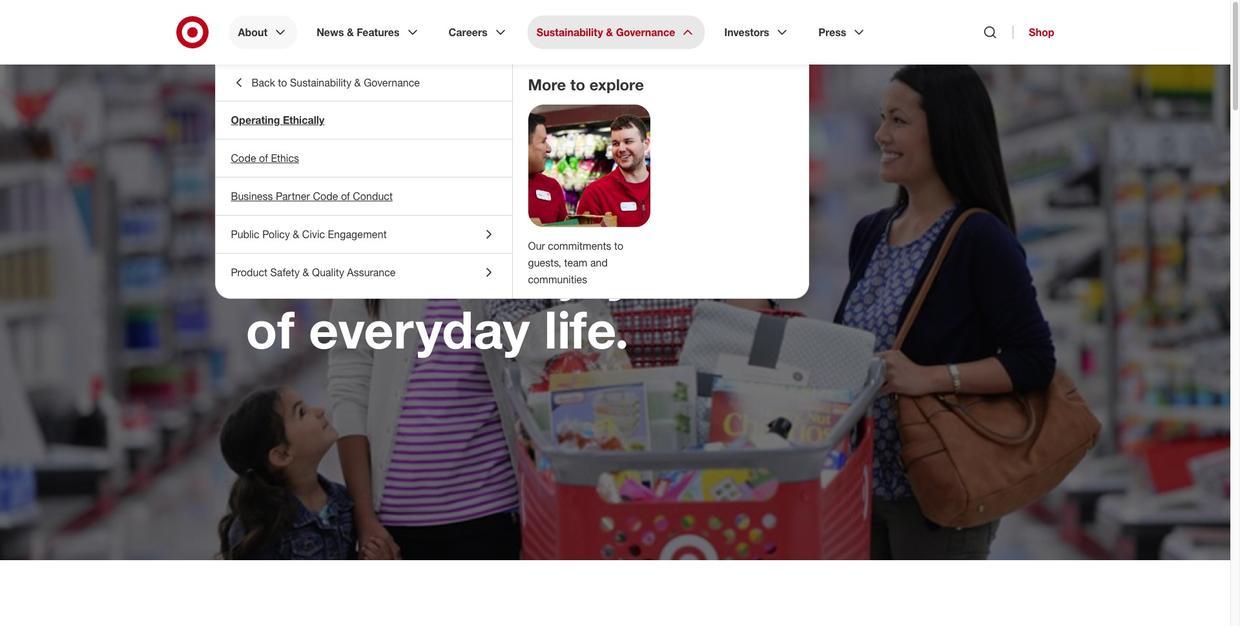 Task type: vqa. For each thing, say whether or not it's contained in the screenshot.
Everyday
yes



Task type: describe. For each thing, give the bounding box(es) containing it.
code of ethics
[[231, 152, 299, 165]]

partner
[[276, 190, 310, 203]]

quality
[[312, 266, 344, 279]]

features
[[357, 26, 400, 39]]

of inside code of ethics link
[[259, 152, 268, 165]]

our commitments to guests, team and communities
[[528, 240, 624, 286]]

help
[[246, 184, 351, 247]]

operating
[[231, 114, 280, 127]]

press link
[[810, 16, 876, 49]]

about for about we're here to help all families discover the joy of everyday life.
[[246, 106, 290, 125]]

safety
[[270, 266, 300, 279]]

everyday
[[309, 298, 530, 361]]

the
[[469, 241, 547, 304]]

conduct
[[353, 190, 393, 203]]

two target team members smiling in the grocery department image
[[528, 105, 650, 227]]

discover
[[246, 241, 454, 304]]

sustainability & governance
[[537, 26, 676, 39]]

1 horizontal spatial code
[[313, 190, 338, 203]]

product
[[231, 266, 268, 279]]

all
[[365, 184, 422, 247]]

life.
[[544, 298, 629, 361]]

0 vertical spatial governance
[[616, 26, 676, 39]]

operating ethically
[[231, 114, 325, 127]]

0 horizontal spatial code
[[231, 152, 256, 165]]

back to sustainability & governance button
[[215, 65, 512, 101]]

policy
[[262, 228, 290, 241]]

& left civic
[[293, 228, 299, 241]]

of inside about we're here to help all families discover the joy of everyday life.
[[246, 298, 295, 361]]

governance inside button
[[364, 76, 420, 89]]

sustainability & governance link
[[528, 16, 705, 49]]

here
[[398, 127, 508, 191]]

operating ethically link
[[215, 101, 512, 139]]

assurance
[[347, 266, 396, 279]]

commitments
[[548, 240, 612, 253]]

and
[[591, 256, 608, 269]]

shop link
[[1013, 26, 1055, 39]]

& up "explore"
[[606, 26, 613, 39]]

news & features link
[[308, 16, 429, 49]]

of inside business partner code of conduct link
[[341, 190, 350, 203]]



Task type: locate. For each thing, give the bounding box(es) containing it.
investors
[[725, 26, 770, 39]]

0 horizontal spatial governance
[[364, 76, 420, 89]]

product safety & quality assurance link
[[215, 254, 512, 291]]

& right the news
[[347, 26, 354, 39]]

families
[[436, 184, 627, 247]]

0 vertical spatial of
[[259, 152, 268, 165]]

back to sustainability & governance
[[252, 76, 420, 89]]

ethics
[[271, 152, 299, 165]]

sustainability up ethically
[[290, 76, 352, 89]]

civic
[[302, 228, 325, 241]]

careers
[[449, 26, 488, 39]]

sustainability up more to explore
[[537, 26, 603, 39]]

1 vertical spatial of
[[341, 190, 350, 203]]

about for about
[[238, 26, 268, 39]]

to inside button
[[278, 76, 287, 89]]

to inside our commitments to guests, team and communities
[[614, 240, 624, 253]]

joy
[[562, 241, 634, 304]]

our
[[528, 240, 545, 253]]

business
[[231, 190, 273, 203]]

about
[[238, 26, 268, 39], [246, 106, 290, 125]]

our commitments to guests, team and communities link
[[528, 240, 624, 286]]

about inside about we're here to help all families discover the joy of everyday life.
[[246, 106, 290, 125]]

more
[[528, 75, 566, 94]]

engagement
[[328, 228, 387, 241]]

1 horizontal spatial sustainability
[[537, 26, 603, 39]]

we're
[[246, 127, 384, 191]]

of left "conduct"
[[341, 190, 350, 203]]

1 horizontal spatial governance
[[616, 26, 676, 39]]

0 vertical spatial sustainability
[[537, 26, 603, 39]]

governance up "explore"
[[616, 26, 676, 39]]

business partner code of conduct link
[[215, 178, 512, 215]]

1 vertical spatial sustainability
[[290, 76, 352, 89]]

press
[[819, 26, 847, 39]]

governance up operating ethically link
[[364, 76, 420, 89]]

& up operating ethically link
[[354, 76, 361, 89]]

guests,
[[528, 256, 562, 269]]

code right partner
[[313, 190, 338, 203]]

news
[[317, 26, 344, 39]]

1 vertical spatial about
[[246, 106, 290, 125]]

1 vertical spatial governance
[[364, 76, 420, 89]]

public
[[231, 228, 260, 241]]

news & features
[[317, 26, 400, 39]]

of
[[259, 152, 268, 165], [341, 190, 350, 203], [246, 298, 295, 361]]

of down safety
[[246, 298, 295, 361]]

code of ethics link
[[215, 140, 512, 177]]

code up business
[[231, 152, 256, 165]]

& right safety
[[303, 266, 309, 279]]

code
[[231, 152, 256, 165], [313, 190, 338, 203]]

public policy & civic engagement
[[231, 228, 387, 241]]

about we're here to help all families discover the joy of everyday life.
[[246, 106, 634, 361]]

about inside site navigation element
[[238, 26, 268, 39]]

business partner code of conduct
[[231, 190, 393, 203]]

site navigation element
[[0, 0, 1241, 627]]

about up back
[[238, 26, 268, 39]]

sustainability
[[537, 26, 603, 39], [290, 76, 352, 89]]

2 vertical spatial of
[[246, 298, 295, 361]]

about down back
[[246, 106, 290, 125]]

0 vertical spatial code
[[231, 152, 256, 165]]

product safety & quality assurance
[[231, 266, 396, 279]]

more to explore
[[528, 75, 644, 94]]

communities
[[528, 273, 588, 286]]

explore
[[590, 75, 644, 94]]

sustainability inside button
[[290, 76, 352, 89]]

back
[[252, 76, 275, 89]]

0 horizontal spatial sustainability
[[290, 76, 352, 89]]

1 vertical spatial code
[[313, 190, 338, 203]]

0 vertical spatial about
[[238, 26, 268, 39]]

of left ethics
[[259, 152, 268, 165]]

careers link
[[440, 16, 517, 49]]

& inside button
[[354, 76, 361, 89]]

public policy & civic engagement link
[[215, 216, 512, 253]]

shop
[[1029, 26, 1055, 39]]

team
[[564, 256, 588, 269]]

to inside about we're here to help all families discover the joy of everyday life.
[[522, 127, 572, 191]]

to
[[571, 75, 585, 94], [278, 76, 287, 89], [522, 127, 572, 191], [614, 240, 624, 253]]

governance
[[616, 26, 676, 39], [364, 76, 420, 89]]

about link
[[229, 16, 297, 49]]

investors link
[[716, 16, 799, 49]]

ethically
[[283, 114, 325, 127]]

&
[[347, 26, 354, 39], [606, 26, 613, 39], [354, 76, 361, 89], [293, 228, 299, 241], [303, 266, 309, 279]]



